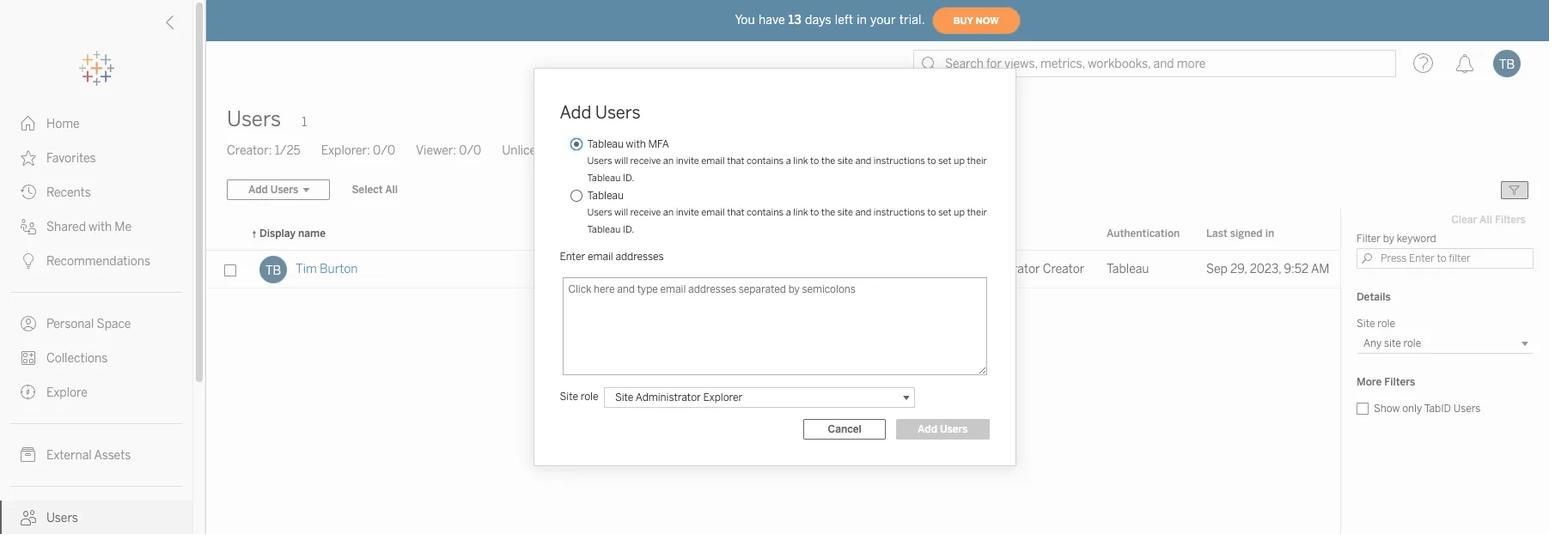 Task type: vqa. For each thing, say whether or not it's contained in the screenshot.
will
yes



Task type: locate. For each thing, give the bounding box(es) containing it.
1 horizontal spatial 0/0
[[459, 143, 481, 158]]

all right select
[[385, 184, 398, 196]]

invite
[[676, 155, 699, 166], [676, 207, 699, 218]]

navigation panel element
[[0, 52, 192, 534]]

1 will from the top
[[614, 155, 628, 166]]

the
[[821, 155, 835, 166], [821, 207, 835, 218]]

0 vertical spatial role
[[1378, 318, 1395, 330]]

by text only_f5he34f image inside collections link
[[21, 351, 36, 366]]

by text only_f5he34f image inside recommendations link
[[21, 253, 36, 269]]

by text only_f5he34f image inside personal space link
[[21, 316, 36, 332]]

unlicensed: 0
[[502, 143, 577, 158]]

1 a from the top
[[786, 155, 791, 166]]

0 vertical spatial up
[[954, 155, 965, 166]]

0 horizontal spatial 0/0
[[373, 143, 395, 158]]

1 vertical spatial receive
[[630, 207, 661, 218]]

0 horizontal spatial site role
[[560, 391, 598, 403]]

0 vertical spatial that
[[727, 155, 745, 166]]

will right 0
[[614, 155, 628, 166]]

1 vertical spatial site
[[838, 207, 853, 218]]

0 vertical spatial instructions
[[874, 155, 925, 166]]

to
[[810, 155, 819, 166], [927, 155, 936, 166], [810, 207, 819, 218], [927, 207, 936, 218]]

personal space
[[46, 317, 131, 332]]

external assets
[[46, 449, 131, 463]]

filters up only
[[1385, 376, 1416, 388]]

1 vertical spatial up
[[954, 207, 965, 218]]

1 vertical spatial and
[[855, 207, 872, 218]]

receive
[[630, 155, 661, 166], [630, 207, 661, 218]]

0 vertical spatial receive
[[630, 155, 661, 166]]

by text only_f5he34f image left recents
[[21, 185, 36, 200]]

and
[[855, 155, 872, 166], [855, 207, 872, 218]]

by text only_f5he34f image left "shared"
[[21, 219, 36, 235]]

by text only_f5he34f image inside recents link
[[21, 185, 36, 200]]

by text only_f5he34f image inside explore link
[[21, 385, 36, 400]]

0 horizontal spatial in
[[857, 12, 867, 27]]

1 horizontal spatial add
[[918, 424, 937, 436]]

their
[[967, 155, 987, 166], [967, 207, 987, 218]]

option group containing tableau with mfa
[[565, 135, 989, 238]]

0 vertical spatial add
[[560, 102, 591, 122]]

1 by text only_f5he34f image from the top
[[21, 116, 36, 131]]

1 receive from the top
[[630, 155, 661, 166]]

all for clear
[[1480, 214, 1492, 226]]

filters right clear
[[1495, 214, 1526, 226]]

with left mfa
[[626, 138, 646, 150]]

tim burton link
[[296, 251, 358, 289]]

0 vertical spatial site
[[838, 155, 853, 166]]

0/0 right explorer:
[[373, 143, 395, 158]]

contains
[[747, 155, 784, 166], [747, 207, 784, 218]]

0 vertical spatial filters
[[1495, 214, 1526, 226]]

1 contains from the top
[[747, 155, 784, 166]]

1 vertical spatial in
[[1265, 228, 1274, 240]]

by text only_f5he34f image inside home link
[[21, 116, 36, 131]]

1 vertical spatial a
[[786, 207, 791, 218]]

sep
[[1206, 262, 1228, 277]]

by text only_f5he34f image left favorites
[[21, 150, 36, 166]]

1 up from the top
[[954, 155, 965, 166]]

by text only_f5he34f image for home
[[21, 116, 36, 131]]

by text only_f5he34f image inside users link
[[21, 510, 36, 526]]

with left me at the top left of the page
[[89, 220, 112, 235]]

by text only_f5he34f image inside external assets link
[[21, 448, 36, 463]]

id.
[[623, 172, 634, 183], [623, 224, 634, 235]]

1 invite from the top
[[676, 155, 699, 166]]

2 set from the top
[[938, 207, 952, 218]]

0 vertical spatial an
[[663, 155, 674, 166]]

1 vertical spatial contains
[[747, 207, 784, 218]]

last signed in
[[1206, 228, 1274, 240]]

9:52
[[1284, 262, 1309, 277]]

all right clear
[[1480, 214, 1492, 226]]

grid containing tim burton
[[206, 218, 1341, 534]]

0 horizontal spatial with
[[89, 220, 112, 235]]

site inside dropdown button
[[615, 391, 634, 403]]

1 horizontal spatial in
[[1265, 228, 1274, 240]]

add
[[560, 102, 591, 122], [918, 424, 937, 436]]

administrator left explorer
[[636, 391, 701, 403]]

grid
[[206, 218, 1341, 534]]

1 horizontal spatial add users
[[918, 424, 968, 436]]

tabid
[[1424, 403, 1451, 415]]

site administrator explorer
[[611, 391, 743, 403]]

0 vertical spatial the
[[821, 155, 835, 166]]

3 by text only_f5he34f image from the top
[[21, 448, 36, 463]]

by text only_f5he34f image left explore
[[21, 385, 36, 400]]

only
[[1402, 403, 1422, 415]]

1 site from the top
[[838, 155, 853, 166]]

receive down mfa
[[630, 155, 661, 166]]

0 vertical spatial their
[[967, 155, 987, 166]]

will up enter email addresses
[[614, 207, 628, 218]]

filters
[[1495, 214, 1526, 226], [1385, 376, 1416, 388]]

1 vertical spatial role
[[581, 391, 598, 403]]

site administrator explorer button
[[604, 387, 915, 408]]

role
[[1378, 318, 1395, 330], [581, 391, 598, 403]]

option group
[[565, 135, 989, 238]]

by text only_f5he34f image for shared with me
[[21, 219, 36, 235]]

in inside grid
[[1265, 228, 1274, 240]]

3 by text only_f5he34f image from the top
[[21, 219, 36, 235]]

2 and from the top
[[855, 207, 872, 218]]

set
[[938, 155, 952, 166], [938, 207, 952, 218]]

by text only_f5he34f image inside the shared with me link
[[21, 219, 36, 235]]

1 vertical spatial an
[[663, 207, 674, 218]]

with for mfa
[[626, 138, 646, 150]]

1 horizontal spatial site role
[[1357, 318, 1395, 330]]

enter email addresses
[[560, 250, 664, 263]]

tableau
[[587, 138, 624, 150], [587, 172, 621, 183], [587, 189, 624, 201], [587, 224, 621, 235], [1107, 262, 1149, 277]]

buy now
[[953, 15, 999, 26]]

0 horizontal spatial administrator
[[636, 391, 701, 403]]

0 vertical spatial will
[[614, 155, 628, 166]]

2 site from the top
[[838, 207, 853, 218]]

1 horizontal spatial filters
[[1495, 214, 1526, 226]]

external assets link
[[0, 438, 192, 473]]

an down mfa
[[663, 155, 674, 166]]

1 vertical spatial will
[[614, 207, 628, 218]]

0 vertical spatial site role
[[1357, 318, 1395, 330]]

1 horizontal spatial administrator
[[964, 262, 1040, 277]]

receive up the addresses
[[630, 207, 661, 218]]

0 vertical spatial and
[[855, 155, 872, 166]]

0 vertical spatial all
[[385, 184, 398, 196]]

1 an from the top
[[663, 155, 674, 166]]

all inside select all button
[[385, 184, 398, 196]]

by text only_f5he34f image for favorites
[[21, 150, 36, 166]]

with inside main navigation. press the up and down arrow keys to access links. element
[[89, 220, 112, 235]]

assets
[[94, 449, 131, 463]]

1 0/0 from the left
[[373, 143, 395, 158]]

you have 13 days left in your trial.
[[735, 12, 925, 27]]

personal
[[46, 317, 94, 332]]

users link
[[0, 501, 192, 534]]

in right left
[[857, 12, 867, 27]]

show
[[1374, 403, 1400, 415]]

0 vertical spatial invite
[[676, 155, 699, 166]]

collections
[[46, 351, 108, 366]]

1 horizontal spatial all
[[1480, 214, 1492, 226]]

filters inside clear all filters button
[[1495, 214, 1526, 226]]

administrator inside site administrator explorer dropdown button
[[636, 391, 701, 403]]

by text only_f5he34f image for collections
[[21, 351, 36, 366]]

5 by text only_f5he34f image from the top
[[21, 351, 36, 366]]

1 by text only_f5he34f image from the top
[[21, 150, 36, 166]]

administrator
[[964, 262, 1040, 277], [636, 391, 701, 403]]

2 invite from the top
[[676, 207, 699, 218]]

0 vertical spatial id.
[[623, 172, 634, 183]]

a
[[786, 155, 791, 166], [786, 207, 791, 218]]

1 vertical spatial add users
[[918, 424, 968, 436]]

add right cancel
[[918, 424, 937, 436]]

Filter by keyword text field
[[1357, 248, 1534, 269]]

1 vertical spatial id.
[[623, 224, 634, 235]]

by text only_f5he34f image
[[21, 116, 36, 131], [21, 316, 36, 332], [21, 448, 36, 463], [21, 510, 36, 526]]

1 vertical spatial instructions
[[874, 207, 925, 218]]

all
[[385, 184, 398, 196], [1480, 214, 1492, 226]]

2 will from the top
[[614, 207, 628, 218]]

0 vertical spatial set
[[938, 155, 952, 166]]

administrator for explorer
[[636, 391, 701, 403]]

0 horizontal spatial all
[[385, 184, 398, 196]]

4 by text only_f5he34f image from the top
[[21, 253, 36, 269]]

up
[[954, 155, 965, 166], [954, 207, 965, 218]]

1 vertical spatial invite
[[676, 207, 699, 218]]

add up 0
[[560, 102, 591, 122]]

1 link from the top
[[793, 155, 808, 166]]

add users
[[560, 102, 641, 122], [918, 424, 968, 436]]

home
[[46, 117, 80, 131]]

0 vertical spatial contains
[[747, 155, 784, 166]]

signed
[[1230, 228, 1263, 240]]

all inside clear all filters button
[[1480, 214, 1492, 226]]

cancel button
[[804, 419, 886, 440]]

clear all filters button
[[1444, 210, 1534, 230]]

more
[[1357, 376, 1382, 388]]

1 vertical spatial that
[[727, 207, 745, 218]]

site
[[838, 155, 853, 166], [838, 207, 853, 218]]

will
[[614, 155, 628, 166], [614, 207, 628, 218]]

0 vertical spatial a
[[786, 155, 791, 166]]

2 by text only_f5he34f image from the top
[[21, 185, 36, 200]]

0 horizontal spatial role
[[581, 391, 598, 403]]

0/0 right the viewer:
[[459, 143, 481, 158]]

enter
[[560, 250, 585, 263]]

unlicensed:
[[502, 143, 566, 158]]

burton
[[320, 262, 358, 277]]

an
[[663, 155, 674, 166], [663, 207, 674, 218]]

1 vertical spatial set
[[938, 207, 952, 218]]

0 horizontal spatial filters
[[1385, 376, 1416, 388]]

administrator left creator
[[964, 262, 1040, 277]]

Click here and type email addresses separated by semicolons text field
[[562, 277, 987, 375]]

by text only_f5he34f image
[[21, 150, 36, 166], [21, 185, 36, 200], [21, 219, 36, 235], [21, 253, 36, 269], [21, 351, 36, 366], [21, 385, 36, 400]]

0/0
[[373, 143, 395, 158], [459, 143, 481, 158]]

1 vertical spatial all
[[1480, 214, 1492, 226]]

1 vertical spatial site role
[[560, 391, 598, 403]]

2 by text only_f5he34f image from the top
[[21, 316, 36, 332]]

1 vertical spatial administrator
[[636, 391, 701, 403]]

recommendations link
[[0, 244, 192, 278]]

by text only_f5he34f image for recommendations
[[21, 253, 36, 269]]

by text only_f5he34f image inside favorites 'link'
[[21, 150, 36, 166]]

with inside tableau with mfa users will receive an invite email that contains a link to the site and instructions to set up their tableau id. tableau users will receive an invite email that contains a link to the site and instructions to set up their tableau id.
[[626, 138, 646, 150]]

in right signed
[[1265, 228, 1274, 240]]

0 vertical spatial administrator
[[964, 262, 1040, 277]]

add users inside button
[[918, 424, 968, 436]]

0 horizontal spatial add
[[560, 102, 591, 122]]

by text only_f5he34f image left recommendations
[[21, 253, 36, 269]]

by text only_f5he34f image for recents
[[21, 185, 36, 200]]

1 vertical spatial link
[[793, 207, 808, 218]]

0 vertical spatial with
[[626, 138, 646, 150]]

administrator inside row
[[964, 262, 1040, 277]]

add inside add users button
[[918, 424, 937, 436]]

tim burton
[[296, 262, 358, 277]]

by text only_f5he34f image left collections
[[21, 351, 36, 366]]

4 by text only_f5he34f image from the top
[[21, 510, 36, 526]]

1 vertical spatial the
[[821, 207, 835, 218]]

left
[[835, 12, 853, 27]]

tableau inside row
[[1107, 262, 1149, 277]]

0 horizontal spatial add users
[[560, 102, 641, 122]]

row
[[206, 251, 1341, 289]]

2 0/0 from the left
[[459, 143, 481, 158]]

1 vertical spatial with
[[89, 220, 112, 235]]

1 vertical spatial add
[[918, 424, 937, 436]]

site administrator creator
[[940, 262, 1085, 277]]

users
[[595, 102, 641, 122], [227, 107, 281, 131], [587, 155, 612, 166], [587, 207, 612, 218], [1454, 403, 1481, 415], [940, 424, 968, 436], [46, 511, 78, 526]]

2 receive from the top
[[630, 207, 661, 218]]

an up the addresses
[[663, 207, 674, 218]]

0 vertical spatial in
[[857, 12, 867, 27]]

1 horizontal spatial with
[[626, 138, 646, 150]]

2 contains from the top
[[747, 207, 784, 218]]

email
[[701, 155, 725, 166], [701, 207, 725, 218], [588, 250, 613, 263]]

instructions
[[874, 155, 925, 166], [874, 207, 925, 218]]

0 vertical spatial link
[[793, 155, 808, 166]]

29,
[[1231, 262, 1247, 277]]

1 vertical spatial their
[[967, 207, 987, 218]]

6 by text only_f5he34f image from the top
[[21, 385, 36, 400]]

clear all filters
[[1451, 214, 1526, 226]]

shared
[[46, 220, 86, 235]]

with for me
[[89, 220, 112, 235]]

name
[[298, 228, 326, 240]]

details
[[1357, 291, 1391, 303]]



Task type: describe. For each thing, give the bounding box(es) containing it.
external
[[46, 449, 92, 463]]

by text only_f5he34f image for users
[[21, 510, 36, 526]]

shared with me link
[[0, 210, 192, 244]]

shared with me
[[46, 220, 132, 235]]

have
[[759, 12, 785, 27]]

1 vertical spatial email
[[701, 207, 725, 218]]

filter by keyword
[[1357, 233, 1436, 245]]

your
[[871, 12, 896, 27]]

2 the from the top
[[821, 207, 835, 218]]

2 up from the top
[[954, 207, 965, 218]]

recommendations
[[46, 254, 150, 269]]

explorer
[[703, 391, 743, 403]]

0 vertical spatial email
[[701, 155, 725, 166]]

0/0 for explorer: 0/0
[[373, 143, 395, 158]]

filter
[[1357, 233, 1381, 245]]

me
[[115, 220, 132, 235]]

addresses
[[616, 250, 664, 263]]

users inside add users button
[[940, 424, 968, 436]]

by text only_f5he34f image for external assets
[[21, 448, 36, 463]]

13
[[789, 12, 802, 27]]

1 their from the top
[[967, 155, 987, 166]]

2 id. from the top
[[623, 224, 634, 235]]

timburton1006@gmail.com
[[767, 262, 918, 277]]

creator
[[1043, 262, 1085, 277]]

2 link from the top
[[793, 207, 808, 218]]

explorer: 0/0
[[321, 143, 395, 158]]

keyword
[[1397, 233, 1436, 245]]

select all button
[[341, 180, 409, 200]]

1 horizontal spatial role
[[1378, 318, 1395, 330]]

1 the from the top
[[821, 155, 835, 166]]

more filters
[[1357, 376, 1416, 388]]

explorer:
[[321, 143, 370, 158]]

1 instructions from the top
[[874, 155, 925, 166]]

by text only_f5he34f image for explore
[[21, 385, 36, 400]]

tableau with mfa users will receive an invite email that contains a link to the site and instructions to set up their tableau id. tableau users will receive an invite email that contains a link to the site and instructions to set up their tableau id.
[[587, 138, 987, 235]]

1 and from the top
[[855, 155, 872, 166]]

last
[[1206, 228, 1228, 240]]

days
[[805, 12, 832, 27]]

row containing tim burton
[[206, 251, 1341, 289]]

creator: 1/25
[[227, 143, 301, 158]]

space
[[97, 317, 131, 332]]

2 instructions from the top
[[874, 207, 925, 218]]

2 an from the top
[[663, 207, 674, 218]]

explore link
[[0, 376, 192, 410]]

sep 29, 2023, 9:52 am
[[1206, 262, 1330, 277]]

by text only_f5he34f image for personal space
[[21, 316, 36, 332]]

viewer:
[[416, 143, 456, 158]]

buy
[[953, 15, 973, 26]]

tim
[[296, 262, 317, 277]]

1 that from the top
[[727, 155, 745, 166]]

select all
[[352, 184, 398, 196]]

2 that from the top
[[727, 207, 745, 218]]

home link
[[0, 107, 192, 141]]

1 set from the top
[[938, 155, 952, 166]]

by
[[1383, 233, 1395, 245]]

authentication
[[1107, 228, 1180, 240]]

display
[[259, 228, 296, 240]]

select
[[352, 184, 383, 196]]

favorites
[[46, 151, 96, 166]]

clear
[[1451, 214, 1477, 226]]

1 vertical spatial filters
[[1385, 376, 1416, 388]]

viewer: 0/0
[[416, 143, 481, 158]]

administrator for creator
[[964, 262, 1040, 277]]

creator:
[[227, 143, 272, 158]]

2 their from the top
[[967, 207, 987, 218]]

cancel
[[828, 424, 862, 436]]

all for select
[[385, 184, 398, 196]]

1
[[302, 115, 307, 130]]

mfa
[[648, 138, 669, 150]]

recents link
[[0, 175, 192, 210]]

you
[[735, 12, 755, 27]]

trial.
[[899, 12, 925, 27]]

now
[[976, 15, 999, 26]]

am
[[1311, 262, 1330, 277]]

collections link
[[0, 341, 192, 376]]

personal space link
[[0, 307, 192, 341]]

2 a from the top
[[786, 207, 791, 218]]

1/25
[[275, 143, 301, 158]]

buy now button
[[932, 7, 1020, 34]]

favorites link
[[0, 141, 192, 175]]

users inside users link
[[46, 511, 78, 526]]

recents
[[46, 186, 91, 200]]

add users button
[[896, 419, 989, 440]]

0
[[569, 143, 577, 158]]

0 vertical spatial add users
[[560, 102, 641, 122]]

2023,
[[1250, 262, 1281, 277]]

2 vertical spatial email
[[588, 250, 613, 263]]

0/0 for viewer: 0/0
[[459, 143, 481, 158]]

main navigation. press the up and down arrow keys to access links. element
[[0, 107, 192, 534]]

site inside row
[[940, 262, 962, 277]]

show only tabid users
[[1374, 403, 1481, 415]]

explore
[[46, 386, 88, 400]]

1 id. from the top
[[623, 172, 634, 183]]

display name
[[259, 228, 326, 240]]



